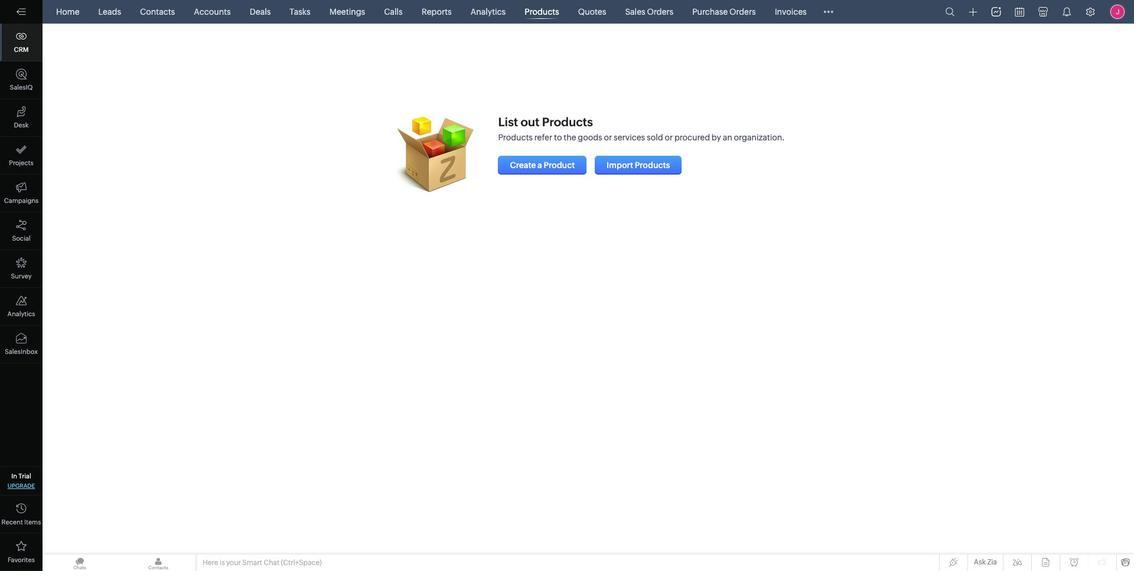 Task type: describe. For each thing, give the bounding box(es) containing it.
sales
[[625, 7, 645, 17]]

salesiq
[[10, 84, 33, 91]]

chat
[[264, 559, 279, 568]]

quick actions image
[[969, 8, 977, 17]]

salesinbox
[[5, 348, 38, 356]]

salesinbox link
[[0, 326, 43, 364]]

purchase orders link
[[688, 0, 761, 24]]

leads
[[98, 7, 121, 17]]

invoices link
[[770, 0, 811, 24]]

purchase
[[692, 7, 728, 17]]

recent items
[[2, 519, 41, 526]]

campaigns link
[[0, 175, 43, 213]]

projects
[[9, 159, 33, 167]]

home link
[[51, 0, 84, 24]]

zia
[[987, 559, 997, 567]]

orders for sales orders
[[647, 7, 673, 17]]

survey link
[[0, 250, 43, 288]]

projects link
[[0, 137, 43, 175]]

meetings
[[329, 7, 365, 17]]

campaigns
[[4, 197, 39, 204]]

purchase orders
[[692, 7, 756, 17]]

tasks link
[[285, 0, 315, 24]]

favorites
[[8, 557, 35, 564]]

deals
[[250, 7, 271, 17]]

calls link
[[379, 0, 407, 24]]

contacts
[[140, 7, 175, 17]]

accounts
[[194, 7, 231, 17]]

calls
[[384, 7, 403, 17]]

calendar image
[[1015, 7, 1024, 17]]

configure settings image
[[1086, 7, 1095, 17]]

social link
[[0, 213, 43, 250]]

1 vertical spatial analytics
[[7, 311, 35, 318]]

search image
[[945, 7, 955, 17]]

smart
[[242, 559, 262, 568]]

survey
[[11, 273, 32, 280]]

salesiq link
[[0, 61, 43, 99]]

contacts image
[[121, 555, 196, 572]]

chats image
[[43, 555, 117, 572]]

orders for purchase orders
[[730, 7, 756, 17]]

upgrade
[[8, 483, 35, 490]]

trial
[[18, 473, 31, 480]]



Task type: locate. For each thing, give the bounding box(es) containing it.
deals link
[[245, 0, 275, 24]]

sales orders
[[625, 7, 673, 17]]

0 vertical spatial analytics link
[[466, 0, 510, 24]]

social
[[12, 235, 30, 242]]

products link
[[520, 0, 564, 24]]

items
[[24, 519, 41, 526]]

is
[[220, 559, 225, 568]]

accounts link
[[189, 0, 236, 24]]

here is your smart chat (ctrl+space)
[[203, 559, 322, 568]]

0 horizontal spatial analytics link
[[0, 288, 43, 326]]

reports
[[422, 7, 452, 17]]

1 horizontal spatial analytics link
[[466, 0, 510, 24]]

0 vertical spatial analytics
[[471, 7, 506, 17]]

contacts link
[[135, 0, 180, 24]]

your
[[226, 559, 241, 568]]

1 horizontal spatial analytics
[[471, 7, 506, 17]]

here
[[203, 559, 218, 568]]

orders right purchase
[[730, 7, 756, 17]]

in trial upgrade
[[8, 473, 35, 490]]

analytics right reports link at top left
[[471, 7, 506, 17]]

products
[[525, 7, 559, 17]]

desk
[[14, 122, 29, 129]]

analytics up salesinbox 'link' in the left of the page
[[7, 311, 35, 318]]

ask
[[974, 559, 986, 567]]

leads link
[[94, 0, 126, 24]]

ask zia
[[974, 559, 997, 567]]

sales motivator image
[[991, 7, 1001, 17]]

orders right sales
[[647, 7, 673, 17]]

1 horizontal spatial orders
[[730, 7, 756, 17]]

sales orders link
[[620, 0, 678, 24]]

1 vertical spatial analytics link
[[0, 288, 43, 326]]

0 horizontal spatial analytics
[[7, 311, 35, 318]]

0 horizontal spatial orders
[[647, 7, 673, 17]]

analytics link right reports link at top left
[[466, 0, 510, 24]]

1 orders from the left
[[647, 7, 673, 17]]

recent
[[2, 519, 23, 526]]

analytics
[[471, 7, 506, 17], [7, 311, 35, 318]]

(ctrl+space)
[[281, 559, 322, 568]]

2 orders from the left
[[730, 7, 756, 17]]

crm
[[14, 46, 29, 53]]

invoices
[[775, 7, 807, 17]]

analytics link down survey
[[0, 288, 43, 326]]

quotes
[[578, 7, 606, 17]]

meetings link
[[325, 0, 370, 24]]

marketplace image
[[1038, 7, 1048, 17]]

reports link
[[417, 0, 456, 24]]

in
[[11, 473, 17, 480]]

tasks
[[290, 7, 311, 17]]

notifications image
[[1062, 7, 1071, 17]]

home
[[56, 7, 79, 17]]

analytics link
[[466, 0, 510, 24], [0, 288, 43, 326]]

desk link
[[0, 99, 43, 137]]

crm link
[[0, 24, 43, 61]]

orders
[[647, 7, 673, 17], [730, 7, 756, 17]]

quotes link
[[573, 0, 611, 24]]



Task type: vqa. For each thing, say whether or not it's contained in the screenshot.
The Org839492169
no



